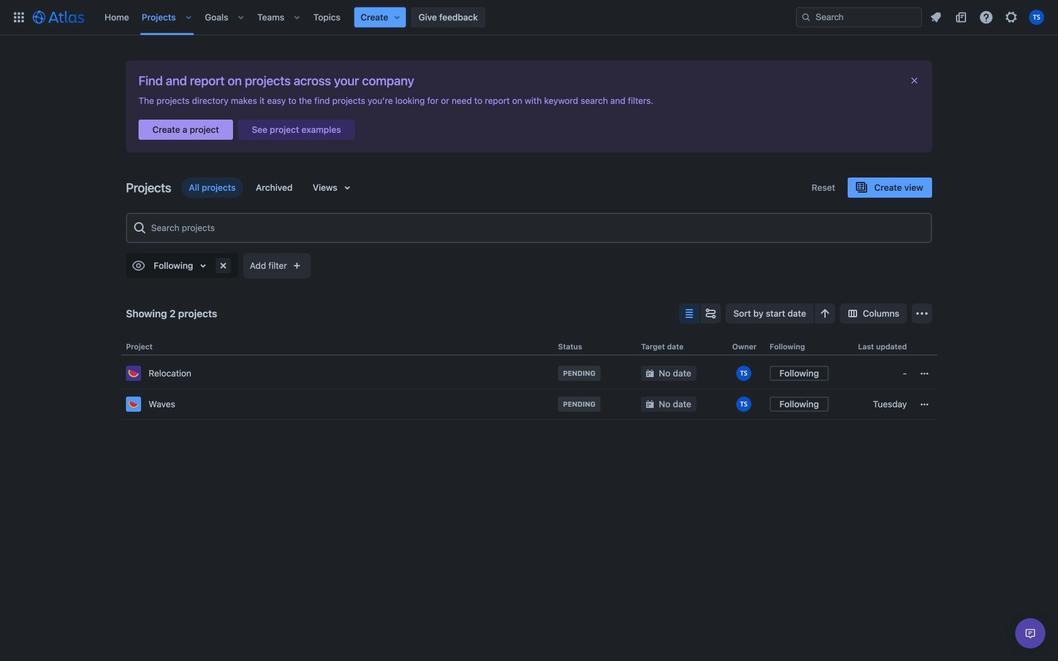 Task type: locate. For each thing, give the bounding box(es) containing it.
account image
[[1030, 10, 1045, 25]]

search image
[[801, 12, 812, 22]]

open intercom messenger image
[[1023, 626, 1038, 641]]

help image
[[979, 10, 994, 25]]

close banner image
[[910, 76, 920, 86]]

search projects image
[[132, 221, 147, 236]]

following image
[[131, 258, 146, 273]]

banner
[[0, 0, 1059, 35]]

None search field
[[796, 7, 922, 27]]

Search projects field
[[147, 217, 926, 239]]



Task type: vqa. For each thing, say whether or not it's contained in the screenshot.
Search field in the top right of the page
yes



Task type: describe. For each thing, give the bounding box(es) containing it.
display as timeline image
[[704, 306, 719, 321]]

notifications image
[[929, 10, 944, 25]]

display as list image
[[682, 306, 697, 321]]

settings image
[[1004, 10, 1019, 25]]

top element
[[8, 0, 796, 35]]

reverse sort order image
[[818, 306, 833, 321]]

switch to... image
[[11, 10, 26, 25]]

Search field
[[796, 7, 922, 27]]

more options image
[[915, 306, 930, 321]]



